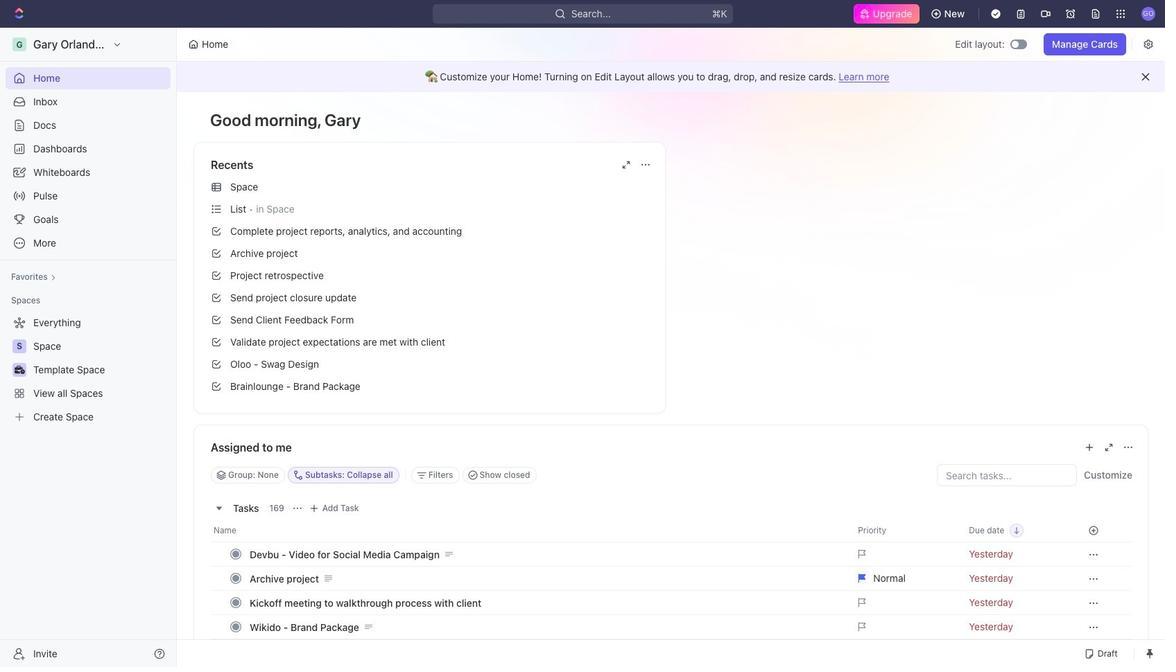 Task type: describe. For each thing, give the bounding box(es) containing it.
sidebar navigation
[[0, 28, 180, 668]]

Search tasks... text field
[[938, 465, 1077, 486]]

space, , element
[[12, 340, 26, 354]]

gary orlando's workspace, , element
[[12, 37, 26, 51]]



Task type: locate. For each thing, give the bounding box(es) containing it.
alert
[[177, 62, 1165, 92]]

business time image
[[14, 366, 25, 375]]

tree
[[6, 312, 171, 429]]

tree inside sidebar "navigation"
[[6, 312, 171, 429]]



Task type: vqa. For each thing, say whether or not it's contained in the screenshot.
"user group" image
no



